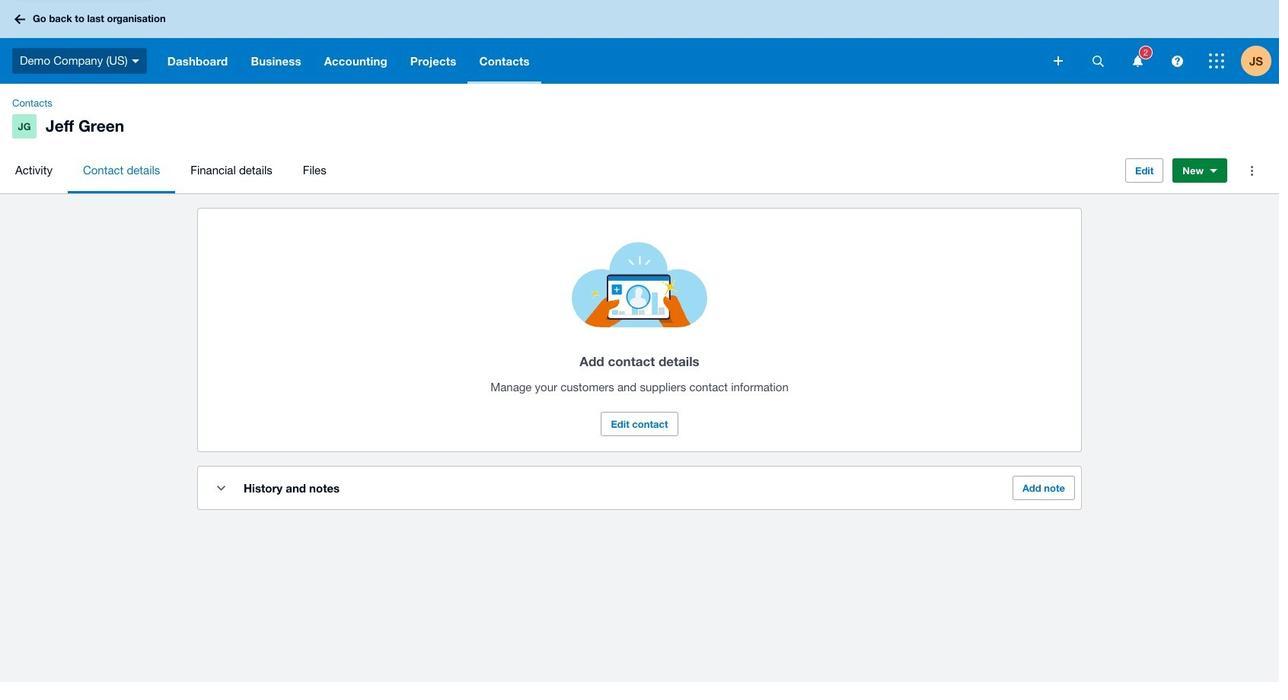 Task type: locate. For each thing, give the bounding box(es) containing it.
heading
[[491, 351, 789, 373]]

banner
[[0, 0, 1280, 84]]

svg image
[[14, 14, 25, 24], [1209, 53, 1225, 69], [1093, 55, 1104, 67], [1133, 55, 1143, 67], [1054, 56, 1063, 66], [132, 59, 139, 63]]

menu
[[0, 148, 1114, 194]]



Task type: vqa. For each thing, say whether or not it's contained in the screenshot.
heading
yes



Task type: describe. For each thing, give the bounding box(es) containing it.
svg image
[[1172, 55, 1183, 67]]

toggle image
[[217, 486, 225, 491]]

actions menu image
[[1237, 155, 1267, 186]]



